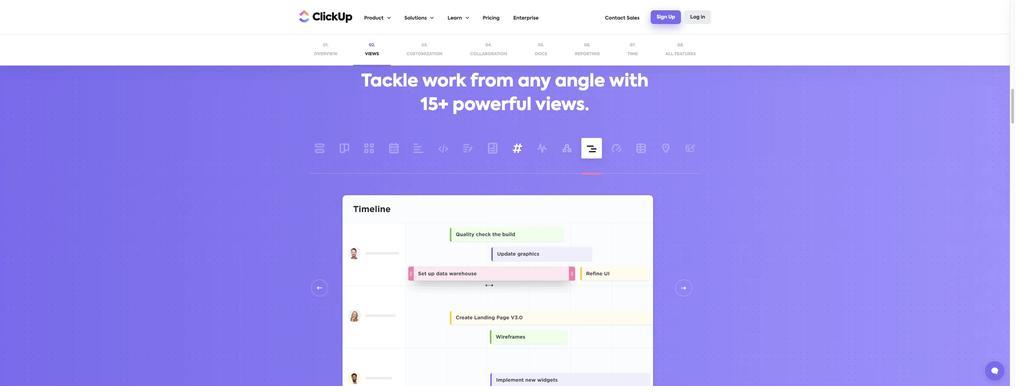 Task type: locate. For each thing, give the bounding box(es) containing it.
list
[[364, 0, 606, 34]]

contact sales
[[606, 16, 640, 21]]

08.
[[678, 43, 684, 47]]

02.
[[369, 43, 375, 47]]

customization
[[407, 52, 443, 56]]

sign up
[[657, 15, 676, 19]]

log
[[691, 15, 700, 19]]

angle
[[555, 73, 606, 90]]

work
[[423, 73, 466, 90]]

product
[[364, 16, 384, 21]]

sales
[[627, 16, 640, 21]]

overview
[[314, 52, 338, 56]]

01.
[[323, 43, 329, 47]]

time
[[628, 52, 638, 56]]

reporting
[[575, 52, 600, 56]]

all features
[[666, 52, 696, 56]]

05.
[[538, 43, 545, 47]]

15+
[[421, 97, 449, 114]]

sign
[[657, 15, 668, 19]]

learn
[[448, 16, 462, 21]]

log in link
[[685, 10, 711, 24]]

06.
[[584, 43, 591, 47]]

in
[[701, 15, 706, 19]]

solutions
[[405, 16, 427, 21]]

powerful
[[453, 97, 532, 114]]

learn button
[[448, 0, 469, 34]]

tackle work from any angle with
[[362, 73, 649, 90]]

any
[[518, 73, 551, 90]]

docs
[[535, 52, 548, 56]]

up
[[669, 15, 676, 19]]

tackle
[[362, 73, 419, 90]]

sign up button
[[651, 10, 681, 24]]

07.
[[630, 43, 636, 47]]

all
[[666, 52, 674, 56]]



Task type: vqa. For each thing, say whether or not it's contained in the screenshot.
Sign
yes



Task type: describe. For each thing, give the bounding box(es) containing it.
views.
[[536, 97, 590, 114]]

collaboration
[[470, 52, 508, 56]]

features
[[675, 52, 696, 56]]

solutions button
[[405, 0, 434, 34]]

list containing product
[[364, 0, 606, 34]]

main navigation element
[[364, 0, 711, 34]]

enterprise link
[[514, 0, 539, 34]]

nested subtasks & checklists image
[[547, 0, 701, 5]]

contact sales link
[[606, 0, 640, 34]]

views
[[365, 52, 379, 56]]

with
[[610, 73, 649, 90]]

log in
[[691, 15, 706, 19]]

contact
[[606, 16, 626, 21]]

enterprise
[[514, 16, 539, 21]]

timeline image
[[337, 191, 667, 387]]

04.
[[486, 43, 492, 47]]

from
[[471, 73, 514, 90]]

pricing
[[483, 16, 500, 21]]

pricing link
[[483, 0, 500, 34]]

03.
[[422, 43, 428, 47]]

15+ powerful views.
[[421, 97, 590, 114]]

product button
[[364, 0, 391, 34]]



